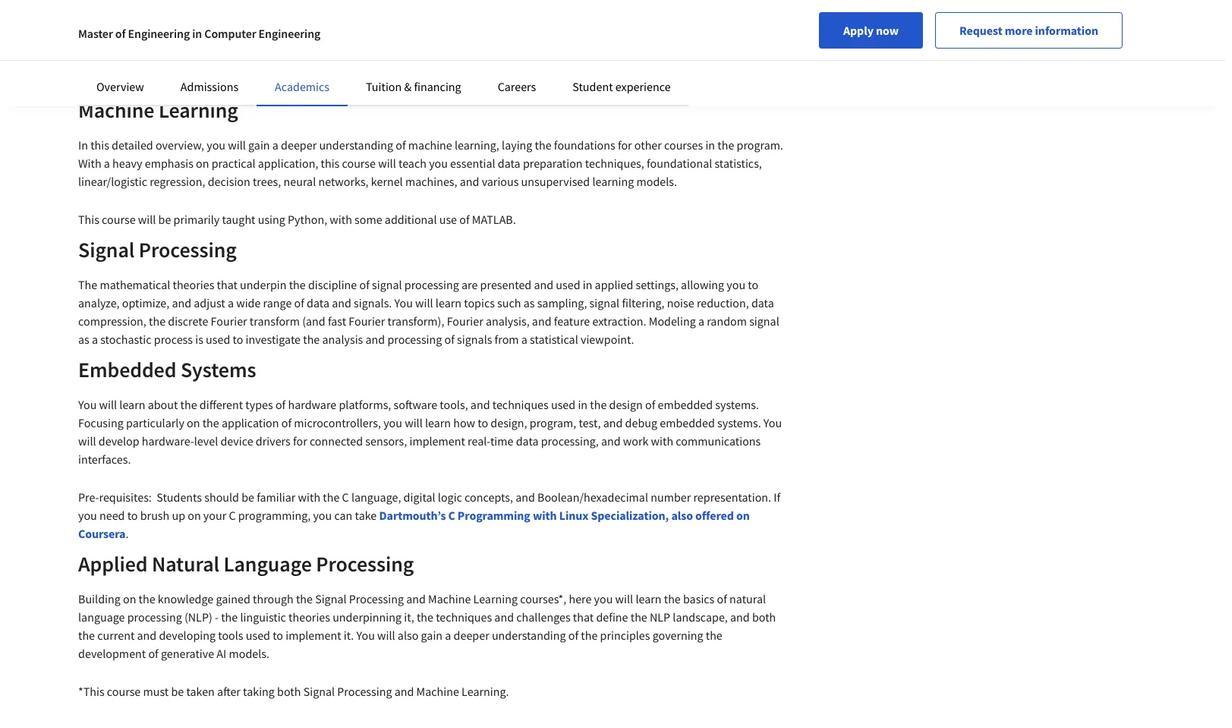 Task type: vqa. For each thing, say whether or not it's contained in the screenshot.
challenges at bottom left
yes



Task type: locate. For each thing, give the bounding box(es) containing it.
processing inside building on the knowledge gained through the signal processing and machine learning courses*, here you will learn the basics of natural language processing (nlp) - the linguistic theories underpinning it, the techniques and challenges that define the nlp landscape, and both the current and developing tools used to implement it. you will also gain a deeper understanding of the principles governing the development of generative ai models.
[[349, 591, 404, 606]]

0 vertical spatial understanding
[[319, 137, 393, 153]]

tuition & financing
[[366, 79, 461, 94]]

signal
[[78, 236, 135, 263], [315, 591, 347, 606], [303, 684, 335, 699]]

1 horizontal spatial for
[[618, 137, 632, 153]]

embedded
[[78, 356, 176, 383]]

2 horizontal spatial signal
[[749, 313, 779, 329]]

on inside dartmouth's c programming with linux specialization, also offered on coursera
[[736, 508, 750, 523]]

1 fourier from the left
[[211, 313, 247, 329]]

landscape,
[[673, 609, 728, 625]]

c up can
[[342, 490, 349, 505]]

0 vertical spatial gain
[[248, 137, 270, 153]]

the right "through"
[[296, 591, 313, 606]]

0 vertical spatial implement
[[409, 433, 465, 449]]

3 fourier from the left
[[447, 313, 483, 329]]

to up .
[[127, 508, 138, 523]]

on inside you will learn about the different types of hardware platforms, software tools, and techniques used in the design of embedded systems. focusing particularly on the application of microcontrollers, you will learn how to design, program, test, and debug embedded systems. you will develop hardware-level device drivers for connected sensors, implement real-time data processing, and work with communications interfaces.
[[187, 415, 200, 430]]

real-
[[468, 433, 490, 449]]

processing down "take"
[[316, 551, 414, 577]]

with left some
[[330, 212, 352, 227]]

theories down "through"
[[289, 609, 330, 625]]

used inside building on the knowledge gained through the signal processing and machine learning courses*, here you will learn the basics of natural language processing (nlp) - the linguistic theories underpinning it, the techniques and challenges that define the nlp landscape, and both the current and developing tools used to implement it. you will also gain a deeper understanding of the principles governing the development of generative ai models.
[[246, 628, 270, 643]]

tools,
[[440, 397, 468, 412]]

this right in at the left top
[[90, 137, 109, 153]]

systems
[[181, 356, 256, 383]]

will down the software
[[405, 415, 423, 430]]

0 vertical spatial models.
[[636, 174, 677, 189]]

1 horizontal spatial that
[[573, 609, 594, 625]]

representation.
[[693, 490, 771, 505]]

1 vertical spatial as
[[78, 332, 89, 347]]

test,
[[579, 415, 601, 430]]

0 vertical spatial for
[[618, 137, 632, 153]]

taken
[[231, 68, 260, 83], [444, 68, 472, 83], [186, 684, 215, 699]]

in up test,
[[578, 397, 588, 412]]

1 vertical spatial gain
[[421, 628, 443, 643]]

0 vertical spatial embedded
[[658, 397, 713, 412]]

in inside you will learn about the different types of hardware platforms, software tools, and techniques used in the design of embedded systems. focusing particularly on the application of microcontrollers, you will learn how to design, program, test, and debug embedded systems. you will develop hardware-level device drivers for connected sensors, implement real-time data processing, and work with communications interfaces.
[[578, 397, 588, 412]]

0 horizontal spatial theories
[[173, 277, 214, 292]]

also down number
[[671, 508, 693, 523]]

courses*,
[[520, 591, 566, 606]]

(nlp)
[[184, 609, 212, 625]]

1 vertical spatial systems.
[[717, 415, 761, 430]]

0 horizontal spatial engineering
[[128, 26, 190, 41]]

1 horizontal spatial learning
[[473, 591, 518, 606]]

device
[[220, 433, 253, 449]]

foundational
[[647, 156, 712, 171]]

1 horizontal spatial models.
[[636, 174, 677, 189]]

0 vertical spatial theories
[[173, 277, 214, 292]]

0 vertical spatial as
[[523, 295, 535, 310]]

techniques inside building on the knowledge gained through the signal processing and machine learning courses*, here you will learn the basics of natural language processing (nlp) - the linguistic theories underpinning it, the techniques and challenges that define the nlp landscape, and both the current and developing tools used to implement it. you will also gain a deeper understanding of the principles governing the development of generative ai models.
[[436, 609, 492, 625]]

with inside you will learn about the different types of hardware platforms, software tools, and techniques used in the design of embedded systems. focusing particularly on the application of microcontrollers, you will learn how to design, program, test, and debug embedded systems. you will develop hardware-level device drivers for connected sensors, implement real-time data processing, and work with communications interfaces.
[[651, 433, 673, 449]]

heavy
[[112, 156, 142, 171]]

learning
[[159, 97, 238, 123], [473, 591, 518, 606]]

0 vertical spatial systems.
[[715, 397, 759, 412]]

be inside pre-requisites:  students should be familiar with the c language, digital logic concepts, and boolean/hexadecimal number representation. if you need to brush up on your c programming, you can take
[[242, 490, 254, 505]]

1 vertical spatial implement
[[286, 628, 341, 643]]

define
[[596, 609, 628, 625]]

application
[[222, 415, 279, 430]]

1 horizontal spatial both
[[752, 609, 776, 625]]

1 vertical spatial both
[[277, 684, 301, 699]]

and down natural
[[730, 609, 750, 625]]

2 horizontal spatial c
[[448, 508, 455, 523]]

1 vertical spatial learning
[[473, 591, 518, 606]]

0 vertical spatial signal
[[78, 236, 135, 263]]

types
[[245, 397, 273, 412]]

in
[[78, 137, 88, 153]]

you inside the mathematical theories that underpin the discipline of signal processing are presented and used in applied settings, allowing you to analyze, optimize, and adjust a wide range of data and signals. you will learn topics such as sampling, signal filtering, noise reduction, data compression, the discrete fourier transform (and fast fourier transform), fourier analysis, and feature extraction. modeling a random signal as a stochastic process is used to investigate the analysis and processing of signals from a statistical viewpoint.
[[394, 295, 413, 310]]

0 horizontal spatial deeper
[[281, 137, 317, 153]]

used down linguistic at the left of page
[[246, 628, 270, 643]]

connected
[[310, 433, 363, 449]]

processing left are
[[404, 277, 459, 292]]

implement left it.
[[286, 628, 341, 643]]

for up techniques,
[[618, 137, 632, 153]]

models. inside building on the knowledge gained through the signal processing and machine learning courses*, here you will learn the basics of natural language processing (nlp) - the linguistic theories underpinning it, the techniques and challenges that define the nlp landscape, and both the current and developing tools used to implement it. you will also gain a deeper understanding of the principles governing the development of generative ai models.
[[229, 646, 269, 661]]

that down here
[[573, 609, 594, 625]]

to down linguistic at the left of page
[[273, 628, 283, 643]]

1 vertical spatial machine
[[428, 591, 471, 606]]

learning,
[[455, 137, 499, 153]]

statistics,
[[715, 156, 762, 171]]

principles
[[600, 628, 650, 643]]

gained
[[216, 591, 250, 606]]

course up networks,
[[342, 156, 376, 171]]

you up reduction,
[[727, 277, 745, 292]]

0 vertical spatial that
[[217, 277, 238, 292]]

2 horizontal spatial taken
[[444, 68, 472, 83]]

fourier down adjust
[[211, 313, 247, 329]]

fourier down signals.
[[349, 313, 385, 329]]

familiar
[[257, 490, 296, 505]]

0 horizontal spatial as
[[78, 332, 89, 347]]

processing down knowledge
[[127, 609, 182, 625]]

for
[[618, 137, 632, 153], [293, 433, 307, 449]]

with inside pre-requisites:  students should be familiar with the c language, digital logic concepts, and boolean/hexadecimal number representation. if you need to brush up on your c programming, you can take
[[298, 490, 320, 505]]

0 horizontal spatial understanding
[[319, 137, 393, 153]]

with inside dartmouth's c programming with linux specialization, also offered on coursera
[[533, 508, 557, 523]]

the left knowledge
[[139, 591, 155, 606]]

your
[[203, 508, 226, 523]]

taught
[[222, 212, 255, 227]]

need
[[99, 508, 125, 523]]

c right your
[[229, 508, 236, 523]]

processing inside building on the knowledge gained through the signal processing and machine learning courses*, here you will learn the basics of natural language processing (nlp) - the linguistic theories underpinning it, the techniques and challenges that define the nlp landscape, and both the current and developing tools used to implement it. you will also gain a deeper understanding of the principles governing the development of generative ai models.
[[127, 609, 182, 625]]

1 vertical spatial signal
[[315, 591, 347, 606]]

learning.
[[462, 684, 509, 699]]

0 horizontal spatial both
[[277, 684, 301, 699]]

in this detailed overview, you will gain a deeper understanding of machine learning, laying the foundations for other courses in the program. with a heavy emphasis on practical application, this course will teach you essential data preparation techniques, foundational statistics, linear/logistic regression, decision trees, neural networks, kernel machines, and various unsupervised learning models.
[[78, 137, 783, 189]]

communications
[[676, 433, 761, 449]]

also down it,
[[398, 628, 418, 643]]

and up fast
[[332, 295, 351, 310]]

to left investigate
[[233, 332, 243, 347]]

investigate
[[246, 332, 301, 347]]

you up transform),
[[394, 295, 413, 310]]

0 horizontal spatial this
[[90, 137, 109, 153]]

this course will be primarily taught using python, with some additional use of matlab.
[[78, 212, 516, 227]]

2 engineering from the left
[[259, 26, 320, 41]]

be for taking
[[171, 684, 184, 699]]

0 vertical spatial deeper
[[281, 137, 317, 153]]

0 horizontal spatial signal
[[372, 277, 402, 292]]

1 horizontal spatial understanding
[[492, 628, 566, 643]]

fourier up signals
[[447, 313, 483, 329]]

on down 'representation.'
[[736, 508, 750, 523]]

be right should
[[242, 490, 254, 505]]

to inside pre-requisites:  students should be familiar with the c language, digital logic concepts, and boolean/hexadecimal number representation. if you need to brush up on your c programming, you can take
[[127, 508, 138, 523]]

1 vertical spatial signal
[[589, 295, 619, 310]]

models. down foundational
[[636, 174, 677, 189]]

2 vertical spatial signal
[[303, 684, 335, 699]]

also
[[671, 508, 693, 523], [398, 628, 418, 643]]

*this
[[78, 684, 104, 699]]

0 vertical spatial course
[[342, 156, 376, 171]]

analyze,
[[78, 295, 120, 310]]

will up "kernel"
[[378, 156, 396, 171]]

1 horizontal spatial fourier
[[349, 313, 385, 329]]

data
[[498, 156, 520, 171], [307, 295, 329, 310], [751, 295, 774, 310], [516, 433, 539, 449]]

taken for smart sensors (must be taken last, distributed computing may be taken concurrently)
[[231, 68, 260, 83]]

0 horizontal spatial models.
[[229, 646, 269, 661]]

adjust
[[194, 295, 225, 310]]

1 horizontal spatial implement
[[409, 433, 465, 449]]

and left work
[[601, 433, 621, 449]]

1 vertical spatial that
[[573, 609, 594, 625]]

of up capstone
[[115, 26, 126, 41]]

underpin
[[240, 277, 287, 292]]

signal right taking
[[303, 684, 335, 699]]

1 vertical spatial understanding
[[492, 628, 566, 643]]

1 vertical spatial this
[[321, 156, 340, 171]]

1 vertical spatial also
[[398, 628, 418, 643]]

1 horizontal spatial deeper
[[454, 628, 489, 643]]

2 vertical spatial signal
[[749, 313, 779, 329]]

to right the how
[[478, 415, 488, 430]]

0 horizontal spatial also
[[398, 628, 418, 643]]

is
[[195, 332, 203, 347]]

reduction,
[[697, 295, 749, 310]]

governing
[[653, 628, 703, 643]]

with right familiar
[[298, 490, 320, 505]]

apply now button
[[819, 12, 923, 49]]

0 horizontal spatial for
[[293, 433, 307, 449]]

deeper inside building on the knowledge gained through the signal processing and machine learning courses*, here you will learn the basics of natural language processing (nlp) - the linguistic theories underpinning it, the techniques and challenges that define the nlp landscape, and both the current and developing tools used to implement it. you will also gain a deeper understanding of the principles governing the development of generative ai models.
[[454, 628, 489, 643]]

used inside you will learn about the different types of hardware platforms, software tools, and techniques used in the design of embedded systems. focusing particularly on the application of microcontrollers, you will learn how to design, program, test, and debug embedded systems. you will develop hardware-level device drivers for connected sensors, implement real-time data processing, and work with communications interfaces.
[[551, 397, 575, 412]]

theories inside building on the knowledge gained through the signal processing and machine learning courses*, here you will learn the basics of natural language processing (nlp) - the linguistic theories underpinning it, the techniques and challenges that define the nlp landscape, and both the current and developing tools used to implement it. you will also gain a deeper understanding of the principles governing the development of generative ai models.
[[289, 609, 330, 625]]

course right "this"
[[102, 212, 136, 227]]

be for using
[[158, 212, 171, 227]]

work
[[623, 433, 648, 449]]

you up define
[[594, 591, 613, 606]]

c inside dartmouth's c programming with linux specialization, also offered on coursera
[[448, 508, 455, 523]]

with right work
[[651, 433, 673, 449]]

this
[[90, 137, 109, 153], [321, 156, 340, 171]]

drivers
[[256, 433, 291, 449]]

data down laying on the left
[[498, 156, 520, 171]]

implement
[[409, 433, 465, 449], [286, 628, 341, 643]]

1 vertical spatial techniques
[[436, 609, 492, 625]]

careers
[[498, 79, 536, 94]]

and inside in this detailed overview, you will gain a deeper understanding of machine learning, laying the foundations for other courses in the program. with a heavy emphasis on practical application, this course will teach you essential data preparation techniques, foundational statistics, linear/logistic regression, decision trees, neural networks, kernel machines, and various unsupervised learning models.
[[460, 174, 479, 189]]

1 vertical spatial embedded
[[660, 415, 715, 430]]

signal down applied
[[589, 295, 619, 310]]

c down logic
[[448, 508, 455, 523]]

learn left "topics" at top left
[[436, 295, 461, 310]]

programming,
[[238, 508, 311, 523]]

gain inside in this detailed overview, you will gain a deeper understanding of machine learning, laying the foundations for other courses in the program. with a heavy emphasis on practical application, this course will teach you essential data preparation techniques, foundational statistics, linear/logistic regression, decision trees, neural networks, kernel machines, and various unsupervised learning models.
[[248, 137, 270, 153]]

of inside in this detailed overview, you will gain a deeper understanding of machine learning, laying the foundations for other courses in the program. with a heavy emphasis on practical application, this course will teach you essential data preparation techniques, foundational statistics, linear/logistic regression, decision trees, neural networks, kernel machines, and various unsupervised learning models.
[[396, 137, 406, 153]]

theories up adjust
[[173, 277, 214, 292]]

techniques right it,
[[436, 609, 492, 625]]

networks,
[[318, 174, 369, 189]]

engineering
[[128, 26, 190, 41], [259, 26, 320, 41]]

data right the time
[[516, 433, 539, 449]]

1 horizontal spatial this
[[321, 156, 340, 171]]

ai
[[217, 646, 226, 661]]

embedded systems
[[78, 356, 256, 383]]

course left must on the left bottom of the page
[[107, 684, 141, 699]]

taken right may
[[444, 68, 472, 83]]

understanding inside building on the knowledge gained through the signal processing and machine learning courses*, here you will learn the basics of natural language processing (nlp) - the linguistic theories underpinning it, the techniques and challenges that define the nlp landscape, and both the current and developing tools used to implement it. you will also gain a deeper understanding of the principles governing the development of generative ai models.
[[492, 628, 566, 643]]

learning down admissions link
[[159, 97, 238, 123]]

the up range
[[289, 277, 306, 292]]

and up the how
[[470, 397, 490, 412]]

1 horizontal spatial engineering
[[259, 26, 320, 41]]

both
[[752, 609, 776, 625], [277, 684, 301, 699]]

decision
[[208, 174, 250, 189]]

1 horizontal spatial theories
[[289, 609, 330, 625]]

be right (must
[[216, 68, 229, 83]]

0 vertical spatial both
[[752, 609, 776, 625]]

the down language
[[78, 628, 95, 643]]

signal up signals.
[[372, 277, 402, 292]]

the left nlp
[[631, 609, 647, 625]]

1 vertical spatial models.
[[229, 646, 269, 661]]

you inside building on the knowledge gained through the signal processing and machine learning courses*, here you will learn the basics of natural language processing (nlp) - the linguistic theories underpinning it, the techniques and challenges that define the nlp landscape, and both the current and developing tools used to implement it. you will also gain a deeper understanding of the principles governing the development of generative ai models.
[[356, 628, 375, 643]]

will up signal processing
[[138, 212, 156, 227]]

fourier
[[211, 313, 247, 329], [349, 313, 385, 329], [447, 313, 483, 329]]

techniques up the design,
[[492, 397, 549, 412]]

on inside pre-requisites:  students should be familiar with the c language, digital logic concepts, and boolean/hexadecimal number representation. if you need to brush up on your c programming, you can take
[[188, 508, 201, 523]]

of right range
[[294, 295, 304, 310]]

1 vertical spatial deeper
[[454, 628, 489, 643]]

1 horizontal spatial taken
[[231, 68, 260, 83]]

offered
[[695, 508, 734, 523]]

2 vertical spatial course
[[107, 684, 141, 699]]

0 horizontal spatial taken
[[186, 684, 215, 699]]

computer
[[204, 26, 256, 41]]

0 horizontal spatial that
[[217, 277, 238, 292]]

random
[[707, 313, 747, 329]]

gain
[[248, 137, 270, 153], [421, 628, 443, 643]]

0 horizontal spatial implement
[[286, 628, 341, 643]]

and up it,
[[406, 591, 426, 606]]

you inside building on the knowledge gained through the signal processing and machine learning courses*, here you will learn the basics of natural language processing (nlp) - the linguistic theories underpinning it, the techniques and challenges that define the nlp landscape, and both the current and developing tools used to implement it. you will also gain a deeper understanding of the principles governing the development of generative ai models.
[[594, 591, 613, 606]]

design,
[[491, 415, 527, 430]]

as down the compression,
[[78, 332, 89, 347]]

basics
[[683, 591, 714, 606]]

2 horizontal spatial fourier
[[447, 313, 483, 329]]

topics
[[464, 295, 495, 310]]

learn inside building on the knowledge gained through the signal processing and machine learning courses*, here you will learn the basics of natural language processing (nlp) - the linguistic theories underpinning it, the techniques and challenges that define the nlp landscape, and both the current and developing tools used to implement it. you will also gain a deeper understanding of the principles governing the development of generative ai models.
[[636, 591, 662, 606]]

1 vertical spatial for
[[293, 433, 307, 449]]

0 horizontal spatial gain
[[248, 137, 270, 153]]

learn
[[436, 295, 461, 310], [119, 397, 145, 412], [425, 415, 451, 430], [636, 591, 662, 606]]

engineering up sensors
[[128, 26, 190, 41]]

to up reduction,
[[748, 277, 758, 292]]

platforms,
[[339, 397, 391, 412]]

0 horizontal spatial fourier
[[211, 313, 247, 329]]

language
[[78, 609, 125, 625]]

a inside building on the knowledge gained through the signal processing and machine learning courses*, here you will learn the basics of natural language processing (nlp) - the linguistic theories underpinning it, the techniques and challenges that define the nlp landscape, and both the current and developing tools used to implement it. you will also gain a deeper understanding of the principles governing the development of generative ai models.
[[445, 628, 451, 643]]

in right courses
[[705, 137, 715, 153]]

of right types
[[275, 397, 286, 412]]

be right must on the left bottom of the page
[[171, 684, 184, 699]]

0 horizontal spatial learning
[[159, 97, 238, 123]]

deeper up learning.
[[454, 628, 489, 643]]

and right current
[[137, 628, 156, 643]]

this up networks,
[[321, 156, 340, 171]]

2 vertical spatial processing
[[127, 609, 182, 625]]

understanding up networks,
[[319, 137, 393, 153]]

1 vertical spatial course
[[102, 212, 136, 227]]

understanding down challenges
[[492, 628, 566, 643]]

course for after
[[107, 684, 141, 699]]

take
[[355, 508, 377, 523]]

specialization,
[[591, 508, 669, 523]]

will inside the mathematical theories that underpin the discipline of signal processing are presented and used in applied settings, allowing you to analyze, optimize, and adjust a wide range of data and signals. you will learn topics such as sampling, signal filtering, noise reduction, data compression, the discrete fourier transform (and fast fourier transform), fourier analysis, and feature extraction. modeling a random signal as a stochastic process is used to investigate the analysis and processing of signals from a statistical viewpoint.
[[415, 295, 433, 310]]

1 vertical spatial theories
[[289, 609, 330, 625]]

laying
[[502, 137, 532, 153]]

0 vertical spatial techniques
[[492, 397, 549, 412]]

the right about at the bottom of the page
[[180, 397, 197, 412]]

essential
[[450, 156, 495, 171]]

on down overview,
[[196, 156, 209, 171]]

to inside you will learn about the different types of hardware platforms, software tools, and techniques used in the design of embedded systems. focusing particularly on the application of microcontrollers, you will learn how to design, program, test, and debug embedded systems. you will develop hardware-level device drivers for connected sensors, implement real-time data processing, and work with communications interfaces.
[[478, 415, 488, 430]]

smart
[[109, 68, 140, 83]]

linear/logistic
[[78, 174, 147, 189]]

are
[[461, 277, 478, 292]]

will down focusing
[[78, 433, 96, 449]]

course for taught
[[102, 212, 136, 227]]

both right taking
[[277, 684, 301, 699]]

on
[[196, 156, 209, 171], [187, 415, 200, 430], [188, 508, 201, 523], [736, 508, 750, 523], [123, 591, 136, 606]]

0 vertical spatial also
[[671, 508, 693, 523]]

you up sensors,
[[383, 415, 402, 430]]

also inside building on the knowledge gained through the signal processing and machine learning courses*, here you will learn the basics of natural language processing (nlp) - the linguistic theories underpinning it, the techniques and challenges that define the nlp landscape, and both the current and developing tools used to implement it. you will also gain a deeper understanding of the principles governing the development of generative ai models.
[[398, 628, 418, 643]]

data right reduction,
[[751, 295, 774, 310]]

dartmouth's c programming with linux specialization, also offered on coursera link
[[78, 508, 750, 541]]

2 fourier from the left
[[349, 313, 385, 329]]

1 horizontal spatial also
[[671, 508, 693, 523]]

of left generative at the left bottom of page
[[148, 646, 158, 661]]

1 horizontal spatial gain
[[421, 628, 443, 643]]



Task type: describe. For each thing, give the bounding box(es) containing it.
you up machines, at the left top
[[429, 156, 448, 171]]

careers link
[[498, 79, 536, 94]]

emphasis
[[145, 156, 193, 171]]

generative
[[161, 646, 214, 661]]

you down pre-
[[78, 508, 97, 523]]

and inside pre-requisites:  students should be familiar with the c language, digital logic concepts, and boolean/hexadecimal number representation. if you need to brush up on your c programming, you can take
[[515, 490, 535, 505]]

about
[[148, 397, 178, 412]]

now
[[876, 23, 899, 38]]

processing down primarily
[[139, 236, 237, 263]]

natural
[[152, 551, 219, 577]]

concepts,
[[465, 490, 513, 505]]

wide
[[236, 295, 261, 310]]

understanding inside in this detailed overview, you will gain a deeper understanding of machine learning, laying the foundations for other courses in the program. with a heavy emphasis on practical application, this course will teach you essential data preparation techniques, foundational statistics, linear/logistic regression, decision trees, neural networks, kernel machines, and various unsupervised learning models.
[[319, 137, 393, 153]]

capstone
[[78, 42, 128, 57]]

through
[[253, 591, 294, 606]]

*this course must be taken after taking both signal processing and machine learning.
[[78, 684, 509, 699]]

you up focusing
[[78, 397, 97, 412]]

be for distributed
[[216, 68, 229, 83]]

will down underpinning
[[377, 628, 395, 643]]

also inside dartmouth's c programming with linux specialization, also offered on coursera
[[671, 508, 693, 523]]

the down define
[[581, 628, 598, 643]]

used right "is"
[[206, 332, 230, 347]]

nlp
[[650, 609, 670, 625]]

student experience link
[[573, 79, 671, 94]]

the right it,
[[417, 609, 433, 625]]

1 horizontal spatial c
[[342, 490, 349, 505]]

you inside you will learn about the different types of hardware platforms, software tools, and techniques used in the design of embedded systems. focusing particularly on the application of microcontrollers, you will learn how to design, program, test, and debug embedded systems. you will develop hardware-level device drivers for connected sensors, implement real-time data processing, and work with communications interfaces.
[[383, 415, 402, 430]]

neural
[[283, 174, 316, 189]]

discipline
[[308, 277, 357, 292]]

transform
[[250, 313, 300, 329]]

viewpoint.
[[581, 332, 634, 347]]

use
[[439, 212, 457, 227]]

computing
[[345, 68, 402, 83]]

1 horizontal spatial signal
[[589, 295, 619, 310]]

processing down it.
[[337, 684, 392, 699]]

learn up particularly
[[119, 397, 145, 412]]

1 vertical spatial processing
[[387, 332, 442, 347]]

applied
[[78, 551, 148, 577]]

you up "practical"
[[207, 137, 225, 153]]

of right "use" on the left of the page
[[459, 212, 470, 227]]

be for the
[[242, 490, 254, 505]]

the down landscape, on the right
[[706, 628, 722, 643]]

applied
[[595, 277, 633, 292]]

must
[[143, 684, 169, 699]]

debug
[[625, 415, 657, 430]]

student
[[573, 79, 613, 94]]

underpinning
[[333, 609, 402, 625]]

concurrently)
[[475, 68, 543, 83]]

natural
[[729, 591, 766, 606]]

the up test,
[[590, 397, 607, 412]]

the up nlp
[[664, 591, 681, 606]]

modeling
[[649, 313, 696, 329]]

2 vertical spatial machine
[[416, 684, 459, 699]]

and right analysis at the top left of page
[[365, 332, 385, 347]]

learn down tools,
[[425, 415, 451, 430]]

fast
[[328, 313, 346, 329]]

for inside in this detailed overview, you will gain a deeper understanding of machine learning, laying the foundations for other courses in the program. with a heavy emphasis on practical application, this course will teach you essential data preparation techniques, foundational statistics, linear/logistic regression, decision trees, neural networks, kernel machines, and various unsupervised learning models.
[[618, 137, 632, 153]]

academics link
[[275, 79, 329, 94]]

hardware
[[288, 397, 336, 412]]

implement inside building on the knowledge gained through the signal processing and machine learning courses*, here you will learn the basics of natural language processing (nlp) - the linguistic theories underpinning it, the techniques and challenges that define the nlp landscape, and both the current and developing tools used to implement it. you will also gain a deeper understanding of the principles governing the development of generative ai models.
[[286, 628, 341, 643]]

theories inside the mathematical theories that underpin the discipline of signal processing are presented and used in applied settings, allowing you to analyze, optimize, and adjust a wide range of data and signals. you will learn topics such as sampling, signal filtering, noise reduction, data compression, the discrete fourier transform (and fast fourier transform), fourier analysis, and feature extraction. modeling a random signal as a stochastic process is used to investigate the analysis and processing of signals from a statistical viewpoint.
[[173, 277, 214, 292]]

and up sampling,
[[534, 277, 553, 292]]

1 horizontal spatial as
[[523, 295, 535, 310]]

that inside the mathematical theories that underpin the discipline of signal processing are presented and used in applied settings, allowing you to analyze, optimize, and adjust a wide range of data and signals. you will learn topics such as sampling, signal filtering, noise reduction, data compression, the discrete fourier transform (and fast fourier transform), fourier analysis, and feature extraction. modeling a random signal as a stochastic process is used to investigate the analysis and processing of signals from a statistical viewpoint.
[[217, 277, 238, 292]]

matlab.
[[472, 212, 516, 227]]

0 vertical spatial machine
[[78, 97, 154, 123]]

of up debug
[[645, 397, 655, 412]]

analysis,
[[486, 313, 530, 329]]

various
[[482, 174, 519, 189]]

unsupervised
[[521, 174, 590, 189]]

request more information
[[959, 23, 1098, 38]]

and left challenges
[[494, 609, 514, 625]]

apply
[[843, 23, 874, 38]]

linux
[[559, 508, 589, 523]]

machine inside building on the knowledge gained through the signal processing and machine learning courses*, here you will learn the basics of natural language processing (nlp) - the linguistic theories underpinning it, the techniques and challenges that define the nlp landscape, and both the current and developing tools used to implement it. you will also gain a deeper understanding of the principles governing the development of generative ai models.
[[428, 591, 471, 606]]

taken for *this course must be taken after taking both signal processing and machine learning.
[[186, 684, 215, 699]]

on inside in this detailed overview, you will gain a deeper understanding of machine learning, laying the foundations for other courses in the program. with a heavy emphasis on practical application, this course will teach you essential data preparation techniques, foundational statistics, linear/logistic regression, decision trees, neural networks, kernel machines, and various unsupervised learning models.
[[196, 156, 209, 171]]

you will learn about the different types of hardware platforms, software tools, and techniques used in the design of embedded systems. focusing particularly on the application of microcontrollers, you will learn how to design, program, test, and debug embedded systems. you will develop hardware-level device drivers for connected sensors, implement real-time data processing, and work with communications interfaces.
[[78, 397, 782, 467]]

presented
[[480, 277, 531, 292]]

sensors,
[[365, 433, 407, 449]]

0 vertical spatial learning
[[159, 97, 238, 123]]

language,
[[351, 490, 401, 505]]

application,
[[258, 156, 318, 171]]

and down building on the knowledge gained through the signal processing and machine learning courses*, here you will learn the basics of natural language processing (nlp) - the linguistic theories underpinning it, the techniques and challenges that define the nlp landscape, and both the current and developing tools used to implement it. you will also gain a deeper understanding of the principles governing the development of generative ai models.
[[394, 684, 414, 699]]

kernel
[[371, 174, 403, 189]]

of down challenges
[[568, 628, 578, 643]]

sensors
[[142, 68, 182, 83]]

and up the statistical
[[532, 313, 551, 329]]

allowing
[[681, 277, 724, 292]]

data up the (and
[[307, 295, 329, 310]]

data inside in this detailed overview, you will gain a deeper understanding of machine learning, laying the foundations for other courses in the program. with a heavy emphasis on practical application, this course will teach you essential data preparation techniques, foundational statistics, linear/logistic regression, decision trees, neural networks, kernel machines, and various unsupervised learning models.
[[498, 156, 520, 171]]

in left computer
[[192, 26, 202, 41]]

for inside you will learn about the different types of hardware platforms, software tools, and techniques used in the design of embedded systems. focusing particularly on the application of microcontrollers, you will learn how to design, program, test, and debug embedded systems. you will develop hardware-level device drivers for connected sensors, implement real-time data processing, and work with communications interfaces.
[[293, 433, 307, 449]]

signals.
[[354, 295, 392, 310]]

course inside in this detailed overview, you will gain a deeper understanding of machine learning, laying the foundations for other courses in the program. with a heavy emphasis on practical application, this course will teach you essential data preparation techniques, foundational statistics, linear/logistic regression, decision trees, neural networks, kernel machines, and various unsupervised learning models.
[[342, 156, 376, 171]]

may
[[404, 68, 426, 83]]

of right basics
[[717, 591, 727, 606]]

discrete
[[168, 313, 208, 329]]

program,
[[530, 415, 576, 430]]

both inside building on the knowledge gained through the signal processing and machine learning courses*, here you will learn the basics of natural language processing (nlp) - the linguistic theories underpinning it, the techniques and challenges that define the nlp landscape, and both the current and developing tools used to implement it. you will also gain a deeper understanding of the principles governing the development of generative ai models.
[[752, 609, 776, 625]]

software
[[394, 397, 437, 412]]

pre-requisites:  students should be familiar with the c language, digital logic concepts, and boolean/hexadecimal number representation. if you need to brush up on your c programming, you can take
[[78, 490, 780, 523]]

you inside the mathematical theories that underpin the discipline of signal processing are presented and used in applied settings, allowing you to analyze, optimize, and adjust a wide range of data and signals. you will learn topics such as sampling, signal filtering, noise reduction, data compression, the discrete fourier transform (and fast fourier transform), fourier analysis, and feature extraction. modeling a random signal as a stochastic process is used to investigate the analysis and processing of signals from a statistical viewpoint.
[[727, 277, 745, 292]]

noise
[[667, 295, 694, 310]]

the up preparation
[[535, 137, 552, 153]]

used up sampling,
[[556, 277, 580, 292]]

analysis
[[322, 332, 363, 347]]

in inside in this detailed overview, you will gain a deeper understanding of machine learning, laying the foundations for other courses in the program. with a heavy emphasis on practical application, this course will teach you essential data preparation techniques, foundational statistics, linear/logistic regression, decision trees, neural networks, kernel machines, and various unsupervised learning models.
[[705, 137, 715, 153]]

0 vertical spatial this
[[90, 137, 109, 153]]

this
[[78, 212, 99, 227]]

how
[[453, 415, 475, 430]]

challenges
[[516, 609, 571, 625]]

the down the (and
[[303, 332, 320, 347]]

signals
[[457, 332, 492, 347]]

implement inside you will learn about the different types of hardware platforms, software tools, and techniques used in the design of embedded systems. focusing particularly on the application of microcontrollers, you will learn how to design, program, test, and debug embedded systems. you will develop hardware-level device drivers for connected sensors, implement real-time data processing, and work with communications interfaces.
[[409, 433, 465, 449]]

mathematical
[[100, 277, 170, 292]]

will up "practical"
[[228, 137, 246, 153]]

of up signals.
[[359, 277, 370, 292]]

focusing
[[78, 415, 124, 430]]

on inside building on the knowledge gained through the signal processing and machine learning courses*, here you will learn the basics of natural language processing (nlp) - the linguistic theories underpinning it, the techniques and challenges that define the nlp landscape, and both the current and developing tools used to implement it. you will also gain a deeper understanding of the principles governing the development of generative ai models.
[[123, 591, 136, 606]]

signal inside building on the knowledge gained through the signal processing and machine learning courses*, here you will learn the basics of natural language processing (nlp) - the linguistic theories underpinning it, the techniques and challenges that define the nlp landscape, and both the current and developing tools used to implement it. you will also gain a deeper understanding of the principles governing the development of generative ai models.
[[315, 591, 347, 606]]

models. inside in this detailed overview, you will gain a deeper understanding of machine learning, laying the foundations for other courses in the program. with a heavy emphasis on practical application, this course will teach you essential data preparation techniques, foundational statistics, linear/logistic regression, decision trees, neural networks, kernel machines, and various unsupervised learning models.
[[636, 174, 677, 189]]

master of engineering in computer engineering
[[78, 26, 320, 41]]

and up discrete
[[172, 295, 191, 310]]

should
[[204, 490, 239, 505]]

last,
[[262, 68, 284, 83]]

it.
[[344, 628, 354, 643]]

0 horizontal spatial c
[[229, 508, 236, 523]]

be right may
[[428, 68, 441, 83]]

brush
[[140, 508, 169, 523]]

that inside building on the knowledge gained through the signal processing and machine learning courses*, here you will learn the basics of natural language processing (nlp) - the linguistic theories underpinning it, the techniques and challenges that define the nlp landscape, and both the current and developing tools used to implement it. you will also gain a deeper understanding of the principles governing the development of generative ai models.
[[573, 609, 594, 625]]

building
[[78, 591, 121, 606]]

the inside pre-requisites:  students should be familiar with the c language, digital logic concepts, and boolean/hexadecimal number representation. if you need to brush up on your c programming, you can take
[[323, 490, 340, 505]]

in inside the mathematical theories that underpin the discipline of signal processing are presented and used in applied settings, allowing you to analyze, optimize, and adjust a wide range of data and signals. you will learn topics such as sampling, signal filtering, noise reduction, data compression, the discrete fourier transform (and fast fourier transform), fourier analysis, and feature extraction. modeling a random signal as a stochastic process is used to investigate the analysis and processing of signals from a statistical viewpoint.
[[583, 277, 592, 292]]

request
[[959, 23, 1002, 38]]

feature
[[554, 313, 590, 329]]

microcontrollers,
[[294, 415, 381, 430]]

to inside building on the knowledge gained through the signal processing and machine learning courses*, here you will learn the basics of natural language processing (nlp) - the linguistic theories underpinning it, the techniques and challenges that define the nlp landscape, and both the current and developing tools used to implement it. you will also gain a deeper understanding of the principles governing the development of generative ai models.
[[273, 628, 283, 643]]

data inside you will learn about the different types of hardware platforms, software tools, and techniques used in the design of embedded systems. focusing particularly on the application of microcontrollers, you will learn how to design, program, test, and debug embedded systems. you will develop hardware-level device drivers for connected sensors, implement real-time data processing, and work with communications interfaces.
[[516, 433, 539, 449]]

0 vertical spatial signal
[[372, 277, 402, 292]]

filtering,
[[622, 295, 665, 310]]

gain inside building on the knowledge gained through the signal processing and machine learning courses*, here you will learn the basics of natural language processing (nlp) - the linguistic theories underpinning it, the techniques and challenges that define the nlp landscape, and both the current and developing tools used to implement it. you will also gain a deeper understanding of the principles governing the development of generative ai models.
[[421, 628, 443, 643]]

0 vertical spatial processing
[[404, 277, 459, 292]]

and down design
[[603, 415, 623, 430]]

transform),
[[387, 313, 444, 329]]

detailed
[[112, 137, 153, 153]]

the up statistics,
[[717, 137, 734, 153]]

techniques inside you will learn about the different types of hardware platforms, software tools, and techniques used in the design of embedded systems. focusing particularly on the application of microcontrollers, you will learn how to design, program, test, and debug embedded systems. you will develop hardware-level device drivers for connected sensors, implement real-time data processing, and work with communications interfaces.
[[492, 397, 549, 412]]

the right - on the bottom left of page
[[221, 609, 238, 625]]

of left signals
[[444, 332, 455, 347]]

the up level
[[202, 415, 219, 430]]

preparation
[[523, 156, 583, 171]]

deeper inside in this detailed overview, you will gain a deeper understanding of machine learning, laying the foundations for other courses in the program. with a heavy emphasis on practical application, this course will teach you essential data preparation techniques, foundational statistics, linear/logistic regression, decision trees, neural networks, kernel machines, and various unsupervised learning models.
[[281, 137, 317, 153]]

program.
[[737, 137, 783, 153]]

processing,
[[541, 433, 599, 449]]

learn inside the mathematical theories that underpin the discipline of signal processing are presented and used in applied settings, allowing you to analyze, optimize, and adjust a wide range of data and signals. you will learn topics such as sampling, signal filtering, noise reduction, data compression, the discrete fourier transform (and fast fourier transform), fourier analysis, and feature extraction. modeling a random signal as a stochastic process is used to investigate the analysis and processing of signals from a statistical viewpoint.
[[436, 295, 461, 310]]

will up focusing
[[99, 397, 117, 412]]

the down optimize,
[[149, 313, 166, 329]]

number
[[651, 490, 691, 505]]

of up drivers
[[281, 415, 292, 430]]

pre-
[[78, 490, 99, 505]]

compression,
[[78, 313, 146, 329]]

1 engineering from the left
[[128, 26, 190, 41]]

you left can
[[313, 508, 332, 523]]

statistical
[[530, 332, 578, 347]]

learning inside building on the knowledge gained through the signal processing and machine learning courses*, here you will learn the basics of natural language processing (nlp) - the linguistic theories underpinning it, the techniques and challenges that define the nlp landscape, and both the current and developing tools used to implement it. you will also gain a deeper understanding of the principles governing the development of generative ai models.
[[473, 591, 518, 606]]

request more information button
[[935, 12, 1123, 49]]

can
[[334, 508, 352, 523]]

you up if on the right bottom
[[763, 415, 782, 430]]

machine
[[408, 137, 452, 153]]

building on the knowledge gained through the signal processing and machine learning courses*, here you will learn the basics of natural language processing (nlp) - the linguistic theories underpinning it, the techniques and challenges that define the nlp landscape, and both the current and developing tools used to implement it. you will also gain a deeper understanding of the principles governing the development of generative ai models.
[[78, 591, 776, 661]]

will up define
[[615, 591, 633, 606]]

from
[[495, 332, 519, 347]]



